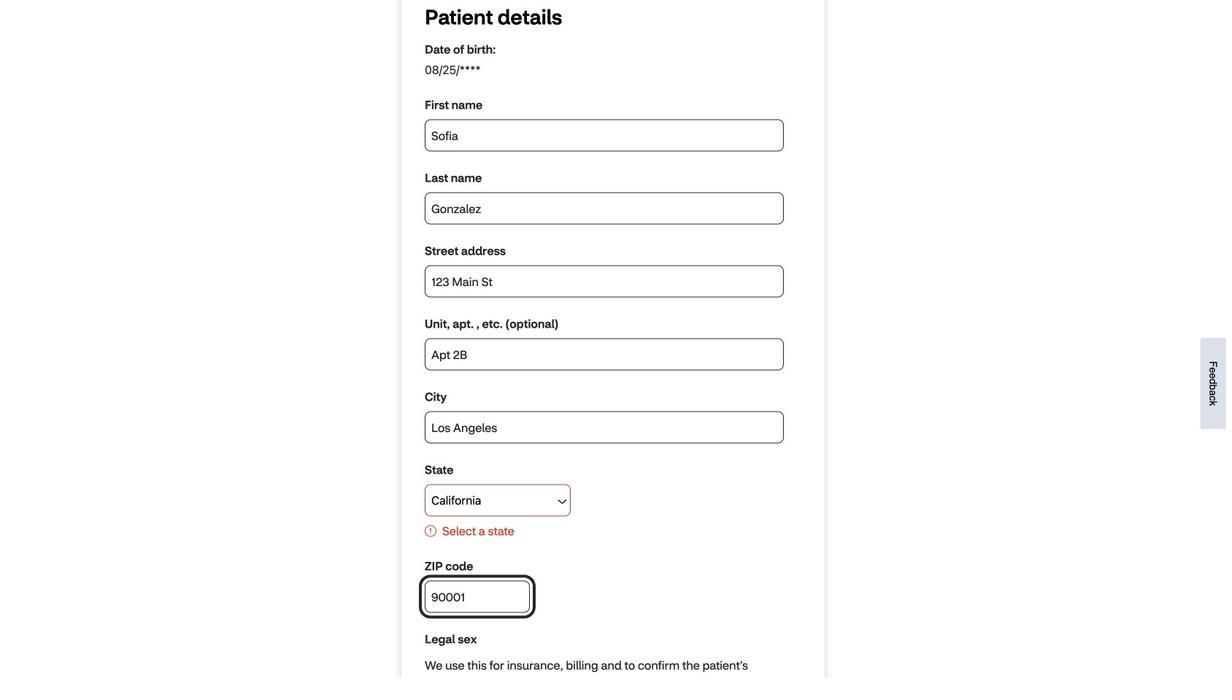 Task type: locate. For each thing, give the bounding box(es) containing it.
None text field
[[425, 192, 784, 225]]

None text field
[[425, 119, 784, 152], [425, 265, 784, 298], [425, 339, 784, 371], [425, 412, 784, 444], [425, 581, 530, 613], [425, 119, 784, 152], [425, 265, 784, 298], [425, 339, 784, 371], [425, 412, 784, 444], [425, 581, 530, 613]]



Task type: vqa. For each thing, say whether or not it's contained in the screenshot.
49.9¢PEROUNCE. Element
no



Task type: describe. For each thing, give the bounding box(es) containing it.
error: image
[[425, 523, 437, 540]]



